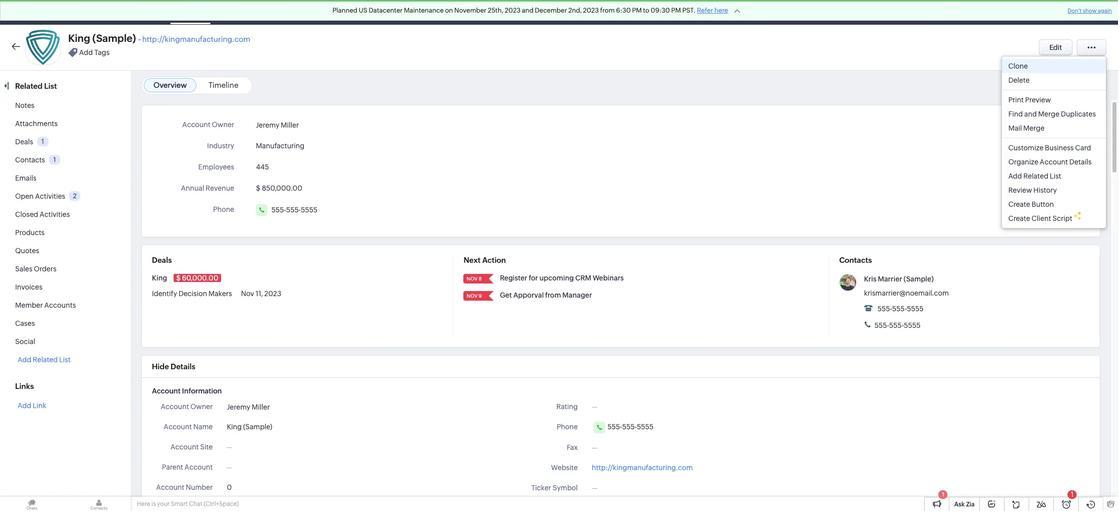 Task type: vqa. For each thing, say whether or not it's contained in the screenshot.
THE PLANNED
yes



Task type: describe. For each thing, give the bounding box(es) containing it.
overview link
[[154, 81, 187, 89]]

client
[[1032, 214, 1052, 222]]

1 vertical spatial invoices
[[15, 283, 42, 291]]

king for king
[[152, 274, 169, 282]]

nov 11, 2023
[[241, 290, 281, 298]]

contacts image
[[67, 497, 131, 512]]

number
[[186, 484, 213, 492]]

related for related list
[[33, 356, 58, 364]]

crm link
[[8, 7, 45, 18]]

hide details
[[152, 363, 195, 371]]

get apporval from manager link
[[500, 291, 592, 299]]

kris marrier (sample) link
[[864, 275, 934, 283]]

member accounts link
[[15, 301, 76, 310]]

1 vertical spatial http://kingmanufacturing.com
[[592, 464, 693, 472]]

nov 9
[[467, 293, 482, 299]]

(sample) for king (sample) - http://kingmanufacturing.com
[[92, 32, 136, 44]]

calls link
[[329, 0, 361, 24]]

activities for closed activities
[[40, 211, 70, 219]]

account up parent account on the bottom left of page
[[171, 443, 199, 451]]

1 horizontal spatial quotes
[[503, 8, 527, 16]]

add related list for customize
[[1009, 172, 1062, 180]]

0 horizontal spatial from
[[545, 291, 561, 299]]

0 vertical spatial quotes link
[[495, 0, 535, 24]]

1 vertical spatial sales orders
[[15, 265, 56, 273]]

closed activities
[[15, 211, 70, 219]]

planned
[[333, 7, 358, 14]]

profile element
[[1067, 0, 1095, 24]]

pst.
[[683, 7, 696, 14]]

0 horizontal spatial deals
[[15, 138, 33, 146]]

reports link
[[361, 0, 403, 24]]

9
[[479, 293, 482, 299]]

smart
[[171, 501, 188, 508]]

open activities link
[[15, 192, 65, 200]]

1 vertical spatial quotes link
[[15, 247, 39, 255]]

emails link
[[15, 174, 36, 182]]

profile image
[[1073, 4, 1089, 20]]

link
[[33, 402, 46, 410]]

create for create button
[[1009, 200, 1031, 208]]

1 for contacts
[[53, 156, 56, 164]]

account down hide
[[152, 387, 181, 395]]

8
[[479, 276, 482, 282]]

create client script
[[1009, 214, 1073, 222]]

$ 60,000.00
[[176, 274, 218, 282]]

timeline link
[[209, 81, 239, 89]]

member
[[15, 301, 43, 310]]

2 horizontal spatial orders
[[633, 8, 655, 16]]

customize
[[1009, 144, 1044, 152]]

calendar image
[[1011, 8, 1020, 16]]

nov for nov 8
[[467, 276, 478, 282]]

upgrade
[[889, 13, 918, 20]]

2 pm from the left
[[672, 7, 681, 14]]

account owner for industry
[[182, 121, 234, 129]]

0 horizontal spatial phone
[[213, 206, 234, 214]]

1 horizontal spatial from
[[600, 7, 615, 14]]

owner for industry
[[212, 121, 234, 129]]

duplicates
[[1061, 110, 1096, 118]]

1 vertical spatial merge
[[1024, 124, 1045, 132]]

tags
[[94, 49, 110, 57]]

closed activities link
[[15, 211, 70, 219]]

king link
[[152, 274, 169, 282]]

website
[[551, 464, 578, 472]]

2nd,
[[569, 7, 582, 14]]

0 vertical spatial contacts
[[15, 156, 45, 164]]

nov 8
[[467, 276, 482, 282]]

1 horizontal spatial invoices link
[[663, 0, 707, 24]]

create menu image
[[947, 6, 959, 18]]

edit button
[[1039, 39, 1073, 56]]

datacenter
[[369, 7, 403, 14]]

search image
[[972, 8, 980, 17]]

edit
[[1050, 43, 1062, 52]]

0 vertical spatial details
[[1070, 158, 1092, 166]]

http://kingmanufacturing.com inside king (sample) - http://kingmanufacturing.com
[[142, 35, 250, 43]]

hide
[[152, 363, 169, 371]]

0 vertical spatial sales orders
[[543, 8, 585, 16]]

0 vertical spatial products
[[457, 8, 487, 16]]

fax
[[567, 444, 578, 452]]

1 horizontal spatial invoices
[[671, 8, 699, 16]]

list for related list
[[59, 356, 71, 364]]

information
[[182, 387, 222, 395]]

open
[[15, 192, 34, 200]]

king for king (sample) - http://kingmanufacturing.com
[[68, 32, 90, 44]]

jeremy miller for king (sample)
[[227, 403, 270, 411]]

print
[[1009, 96, 1024, 104]]

card
[[1076, 144, 1092, 152]]

list for customize business card
[[1050, 172, 1062, 180]]

miller for king (sample)
[[252, 403, 270, 411]]

kris marrier (sample)
[[864, 275, 934, 283]]

purchase orders link
[[593, 0, 663, 24]]

here
[[137, 501, 150, 508]]

0 horizontal spatial products link
[[15, 229, 45, 237]]

add left link
[[18, 402, 31, 410]]

zia
[[966, 501, 975, 509]]

2
[[73, 192, 77, 200]]

employees
[[198, 163, 234, 171]]

0 vertical spatial list
[[44, 82, 57, 90]]

overview
[[154, 81, 187, 89]]

closed
[[15, 211, 38, 219]]

notes
[[15, 101, 34, 110]]

account up account site
[[164, 423, 192, 431]]

register
[[500, 274, 528, 282]]

attachments link
[[15, 120, 58, 128]]

notes link
[[15, 101, 34, 110]]

(sample) for king (sample)
[[243, 423, 272, 431]]

action
[[482, 256, 506, 265]]

jeremy for manufacturing
[[256, 121, 279, 129]]

webinars
[[593, 274, 624, 282]]

analytics link
[[403, 0, 449, 24]]

mail merge
[[1009, 124, 1045, 132]]

create for create client script
[[1009, 214, 1031, 222]]

annual
[[181, 184, 204, 192]]

timeline
[[209, 81, 239, 89]]

member accounts
[[15, 301, 76, 310]]

cases link
[[15, 320, 35, 328]]

identify
[[152, 290, 177, 298]]

accounts
[[44, 301, 76, 310]]

0 horizontal spatial sales
[[15, 265, 32, 273]]

chats image
[[0, 497, 64, 512]]

rating
[[557, 403, 578, 411]]

0 vertical spatial http://kingmanufacturing.com link
[[142, 35, 250, 43]]

hide details link
[[152, 363, 195, 371]]

0 horizontal spatial products
[[15, 229, 45, 237]]

1 horizontal spatial orders
[[562, 8, 585, 16]]

services link
[[759, 0, 803, 24]]

1 horizontal spatial contacts
[[840, 256, 872, 265]]

1 vertical spatial phone
[[557, 423, 578, 431]]

0
[[227, 484, 232, 492]]

to
[[643, 7, 650, 14]]

us
[[359, 7, 368, 14]]

-
[[138, 35, 141, 43]]

salesinbox
[[715, 8, 751, 16]]

add left tags
[[79, 49, 93, 57]]

register for upcoming crm webinars link
[[500, 274, 624, 282]]

button
[[1032, 200, 1054, 208]]

krismarrier@noemail.com link
[[864, 289, 949, 297]]

next
[[464, 256, 481, 265]]

account owner for account name
[[161, 403, 213, 411]]

again
[[1098, 8, 1112, 14]]



Task type: locate. For each thing, give the bounding box(es) containing it.
0 horizontal spatial http://kingmanufacturing.com link
[[142, 35, 250, 43]]

makers
[[209, 290, 232, 298]]

nov left "11,"
[[241, 290, 254, 298]]

60,000.00
[[182, 274, 218, 282]]

from left 6:30
[[600, 7, 615, 14]]

products link
[[449, 0, 495, 24], [15, 229, 45, 237]]

cases
[[15, 320, 35, 328]]

and down the print preview
[[1025, 110, 1037, 118]]

here is your smart chat (ctrl+space)
[[137, 501, 239, 508]]

1 horizontal spatial 1
[[53, 156, 56, 164]]

0 horizontal spatial contacts
[[15, 156, 45, 164]]

refer here link
[[697, 7, 728, 14]]

0 horizontal spatial orders
[[34, 265, 56, 273]]

account up industry in the left top of the page
[[182, 121, 211, 129]]

owner
[[212, 121, 234, 129], [190, 403, 213, 411]]

organize
[[1009, 158, 1039, 166]]

2 horizontal spatial (sample)
[[904, 275, 934, 283]]

november
[[454, 7, 487, 14]]

links
[[15, 382, 34, 391]]

products link right "analytics"
[[449, 0, 495, 24]]

1 right contacts link
[[53, 156, 56, 164]]

account up number at the left
[[185, 464, 213, 472]]

account owner down the account information at the left of the page
[[161, 403, 213, 411]]

invoices up member
[[15, 283, 42, 291]]

apporval
[[514, 291, 544, 299]]

account down the account information at the left of the page
[[161, 403, 189, 411]]

signals image
[[992, 8, 999, 17]]

create down create button
[[1009, 214, 1031, 222]]

add link
[[18, 402, 46, 410]]

quotes link down closed
[[15, 247, 39, 255]]

identify decision makers
[[152, 290, 234, 298]]

0 horizontal spatial (sample)
[[92, 32, 136, 44]]

jeremy for king (sample)
[[227, 403, 250, 411]]

2 vertical spatial (sample)
[[243, 423, 272, 431]]

0 horizontal spatial 1
[[41, 138, 44, 145]]

pm left to
[[632, 7, 642, 14]]

2 horizontal spatial king
[[227, 423, 242, 431]]

1 horizontal spatial details
[[1070, 158, 1092, 166]]

1 pm from the left
[[632, 7, 642, 14]]

0 vertical spatial account owner
[[182, 121, 234, 129]]

1 horizontal spatial sales orders
[[543, 8, 585, 16]]

pm left pst.
[[672, 7, 681, 14]]

1
[[41, 138, 44, 145], [53, 156, 56, 164]]

1 vertical spatial king
[[152, 274, 169, 282]]

sales up member
[[15, 265, 32, 273]]

1 vertical spatial activities
[[40, 211, 70, 219]]

orders
[[562, 8, 585, 16], [633, 8, 655, 16], [34, 265, 56, 273]]

related list
[[15, 82, 59, 90]]

0 horizontal spatial invoices link
[[15, 283, 42, 291]]

jeremy up manufacturing
[[256, 121, 279, 129]]

1 vertical spatial and
[[1025, 110, 1037, 118]]

king up add tags
[[68, 32, 90, 44]]

purchase orders
[[601, 8, 655, 16]]

1 vertical spatial deals
[[152, 256, 172, 265]]

add related list up review history
[[1009, 172, 1062, 180]]

contacts up emails
[[15, 156, 45, 164]]

0 horizontal spatial miller
[[252, 403, 270, 411]]

deals link
[[15, 138, 33, 146]]

orders up the member accounts link
[[34, 265, 56, 273]]

2023 right "25th,"
[[505, 7, 521, 14]]

symbol
[[553, 484, 578, 492]]

0 vertical spatial phone
[[213, 206, 234, 214]]

ask
[[955, 501, 965, 509]]

0 vertical spatial quotes
[[503, 8, 527, 16]]

create down the review
[[1009, 200, 1031, 208]]

0 horizontal spatial and
[[522, 7, 534, 14]]

0 horizontal spatial list
[[44, 82, 57, 90]]

1 vertical spatial products link
[[15, 229, 45, 237]]

upcoming
[[540, 274, 574, 282]]

6:30
[[616, 7, 631, 14]]

related up notes link
[[15, 82, 43, 90]]

0 vertical spatial activities
[[35, 192, 65, 200]]

1 vertical spatial related
[[1024, 172, 1049, 180]]

0 horizontal spatial http://kingmanufacturing.com
[[142, 35, 250, 43]]

1 vertical spatial sales orders link
[[15, 265, 56, 273]]

1 vertical spatial details
[[171, 363, 195, 371]]

0 horizontal spatial king
[[68, 32, 90, 44]]

jeremy miller for manufacturing
[[256, 121, 299, 129]]

products down closed
[[15, 229, 45, 237]]

0 vertical spatial jeremy miller
[[256, 121, 299, 129]]

print preview
[[1009, 96, 1051, 104]]

on
[[445, 7, 453, 14]]

0 vertical spatial from
[[600, 7, 615, 14]]

add tags
[[79, 49, 110, 57]]

miller up manufacturing
[[281, 121, 299, 129]]

create button
[[1009, 200, 1054, 208]]

1 vertical spatial products
[[15, 229, 45, 237]]

phone down revenue
[[213, 206, 234, 214]]

activities for open activities
[[35, 192, 65, 200]]

1 for deals
[[41, 138, 44, 145]]

owner up industry in the left top of the page
[[212, 121, 234, 129]]

0 vertical spatial $
[[256, 184, 260, 192]]

1 horizontal spatial 2023
[[505, 7, 521, 14]]

0 horizontal spatial quotes link
[[15, 247, 39, 255]]

$ right king link
[[176, 274, 181, 282]]

is
[[151, 501, 156, 508]]

0 vertical spatial create
[[1009, 200, 1031, 208]]

1 horizontal spatial sales
[[543, 8, 561, 16]]

add related list down social link at the bottom
[[18, 356, 71, 364]]

1 vertical spatial 1
[[53, 156, 56, 164]]

jeremy miller up manufacturing
[[256, 121, 299, 129]]

0 vertical spatial owner
[[212, 121, 234, 129]]

ticker symbol
[[531, 484, 578, 492]]

miller for manufacturing
[[281, 121, 299, 129]]

create menu element
[[941, 0, 966, 24]]

and
[[522, 7, 534, 14], [1025, 110, 1037, 118]]

king up identify
[[152, 274, 169, 282]]

1 horizontal spatial pm
[[672, 7, 681, 14]]

nov for nov 11, 2023
[[241, 290, 254, 298]]

account site
[[171, 443, 213, 451]]

account owner up industry in the left top of the page
[[182, 121, 234, 129]]

sales left 2nd,
[[543, 8, 561, 16]]

1 horizontal spatial miller
[[281, 121, 299, 129]]

0 vertical spatial related
[[15, 82, 43, 90]]

1 horizontal spatial products link
[[449, 0, 495, 24]]

0 vertical spatial crm
[[24, 7, 45, 18]]

maintenance
[[404, 7, 444, 14]]

jeremy up "king (sample)"
[[227, 403, 250, 411]]

add related list
[[1009, 172, 1062, 180], [18, 356, 71, 364]]

0 vertical spatial miller
[[281, 121, 299, 129]]

0 horizontal spatial crm
[[24, 7, 45, 18]]

nov for nov 9
[[467, 293, 478, 299]]

deals up king link
[[152, 256, 172, 265]]

invoices
[[671, 8, 699, 16], [15, 283, 42, 291]]

invoices link left the here
[[663, 0, 707, 24]]

related down social link at the bottom
[[33, 356, 58, 364]]

11,
[[256, 290, 263, 298]]

1 vertical spatial sales
[[15, 265, 32, 273]]

1 create from the top
[[1009, 200, 1031, 208]]

planned us datacenter maintenance on november 25th, 2023 and december 2nd, 2023 from 6:30 pm to 09:30 pm pst. refer here
[[333, 7, 728, 14]]

merge down preview
[[1039, 110, 1060, 118]]

2 create from the top
[[1009, 214, 1031, 222]]

products link down closed
[[15, 229, 45, 237]]

parent account
[[162, 464, 213, 472]]

1 vertical spatial quotes
[[15, 247, 39, 255]]

signals element
[[986, 0, 1005, 25]]

0 horizontal spatial quotes
[[15, 247, 39, 255]]

don't show again link
[[1068, 8, 1112, 14]]

invoices link up member
[[15, 283, 42, 291]]

0 horizontal spatial details
[[171, 363, 195, 371]]

decision
[[179, 290, 207, 298]]

account down customize business card
[[1040, 158, 1068, 166]]

crm
[[24, 7, 45, 18], [575, 274, 592, 282]]

add up the review
[[1009, 172, 1022, 180]]

site
[[200, 443, 213, 451]]

merge right mail in the top right of the page
[[1024, 124, 1045, 132]]

orders right 6:30
[[633, 8, 655, 16]]

quotes left december on the top
[[503, 8, 527, 16]]

related for customize business card
[[1024, 172, 1049, 180]]

quotes
[[503, 8, 527, 16], [15, 247, 39, 255]]

phone down rating
[[557, 423, 578, 431]]

1 horizontal spatial jeremy
[[256, 121, 279, 129]]

register for upcoming crm webinars
[[500, 274, 624, 282]]

0 horizontal spatial add related list
[[18, 356, 71, 364]]

orders left purchase
[[562, 8, 585, 16]]

krismarrier@noemail.com
[[864, 289, 949, 297]]

0 vertical spatial invoices
[[671, 8, 699, 16]]

0 vertical spatial deals
[[15, 138, 33, 146]]

0 vertical spatial merge
[[1039, 110, 1060, 118]]

add related list for related
[[18, 356, 71, 364]]

1 vertical spatial contacts
[[840, 256, 872, 265]]

2023
[[505, 7, 521, 14], [583, 7, 599, 14], [264, 290, 281, 298]]

search element
[[966, 0, 986, 25]]

nov left the 9
[[467, 293, 478, 299]]

2 horizontal spatial 2023
[[583, 7, 599, 14]]

1 vertical spatial (sample)
[[904, 275, 934, 283]]

contacts
[[15, 156, 45, 164], [840, 256, 872, 265]]

1 vertical spatial add related list
[[18, 356, 71, 364]]

$ down 445
[[256, 184, 260, 192]]

activities down open activities
[[40, 211, 70, 219]]

2023 right 2nd,
[[583, 7, 599, 14]]

0 vertical spatial add related list
[[1009, 172, 1062, 180]]

0 vertical spatial http://kingmanufacturing.com
[[142, 35, 250, 43]]

0 horizontal spatial 2023
[[264, 290, 281, 298]]

account name
[[164, 423, 213, 431]]

related up review history
[[1024, 172, 1049, 180]]

king for king (sample)
[[227, 423, 242, 431]]

manufacturing
[[256, 142, 305, 150]]

445
[[256, 163, 269, 171]]

add down social link at the bottom
[[18, 356, 31, 364]]

1 right deals link
[[41, 138, 44, 145]]

jeremy
[[256, 121, 279, 129], [227, 403, 250, 411]]

owner down information
[[190, 403, 213, 411]]

products right on
[[457, 8, 487, 16]]

1 vertical spatial account owner
[[161, 403, 213, 411]]

history
[[1034, 186, 1057, 194]]

25th,
[[488, 7, 504, 14]]

0 vertical spatial sales orders link
[[535, 0, 593, 24]]

quotes down closed
[[15, 247, 39, 255]]

$ for $  850,000.00
[[256, 184, 260, 192]]

(sample)
[[92, 32, 136, 44], [904, 275, 934, 283], [243, 423, 272, 431]]

0 vertical spatial 1
[[41, 138, 44, 145]]

2 vertical spatial related
[[33, 356, 58, 364]]

deals up contacts link
[[15, 138, 33, 146]]

preview
[[1026, 96, 1051, 104]]

0 horizontal spatial pm
[[632, 7, 642, 14]]

miller up "king (sample)"
[[252, 403, 270, 411]]

1 vertical spatial invoices link
[[15, 283, 42, 291]]

555-
[[272, 206, 286, 214], [286, 206, 301, 214], [878, 305, 893, 313], [893, 305, 907, 313], [875, 322, 890, 330], [890, 322, 904, 330], [608, 423, 622, 431], [622, 423, 637, 431]]

last update : 7 day(s) ago
[[1021, 84, 1098, 92]]

and left december on the top
[[522, 7, 534, 14]]

0 horizontal spatial $
[[176, 274, 181, 282]]

7
[[1062, 84, 1066, 92]]

king right the name
[[227, 423, 242, 431]]

$ for $ 60,000.00
[[176, 274, 181, 282]]

enterprise-
[[880, 5, 913, 12]]

from down upcoming
[[545, 291, 561, 299]]

quotes link right november
[[495, 0, 535, 24]]

king (sample)
[[227, 423, 272, 431]]

1 vertical spatial http://kingmanufacturing.com link
[[592, 464, 693, 472]]

nov left 8
[[467, 276, 478, 282]]

jeremy miller up "king (sample)"
[[227, 403, 270, 411]]

deals
[[15, 138, 33, 146], [152, 256, 172, 265]]

social link
[[15, 338, 35, 346]]

name
[[193, 423, 213, 431]]

jeremy miller
[[256, 121, 299, 129], [227, 403, 270, 411]]

1 horizontal spatial sales orders link
[[535, 0, 593, 24]]

0 horizontal spatial sales orders
[[15, 265, 56, 273]]

2023 right "11,"
[[264, 290, 281, 298]]

mail
[[1009, 124, 1022, 132]]

business
[[1045, 144, 1074, 152]]

december
[[535, 7, 567, 14]]

1 horizontal spatial quotes link
[[495, 0, 535, 24]]

day(s)
[[1067, 84, 1085, 92]]

contacts up 'kris'
[[840, 256, 872, 265]]

0 vertical spatial invoices link
[[663, 0, 707, 24]]

activities up the closed activities link
[[35, 192, 65, 200]]

sales orders link
[[535, 0, 593, 24], [15, 265, 56, 273]]

555-555-5555
[[272, 206, 318, 214], [876, 305, 924, 313], [873, 322, 921, 330], [608, 423, 654, 431]]

0 vertical spatial products link
[[449, 0, 495, 24]]

1 horizontal spatial crm
[[575, 274, 592, 282]]

0 vertical spatial king
[[68, 32, 90, 44]]

marrier
[[878, 275, 903, 283]]

details right hide
[[171, 363, 195, 371]]

details down the card
[[1070, 158, 1092, 166]]

owner for account name
[[190, 403, 213, 411]]

account up your
[[156, 484, 184, 492]]

invoices right 09:30
[[671, 8, 699, 16]]

0 vertical spatial (sample)
[[92, 32, 136, 44]]

1 vertical spatial crm
[[575, 274, 592, 282]]

review history
[[1009, 186, 1057, 194]]

kris
[[864, 275, 877, 283]]

1 horizontal spatial king
[[152, 274, 169, 282]]

update
[[1035, 84, 1058, 92]]

analytics
[[411, 8, 441, 16]]

1 horizontal spatial deals
[[152, 256, 172, 265]]

parent
[[162, 464, 183, 472]]

0 vertical spatial and
[[522, 7, 534, 14]]

invoices link
[[663, 0, 707, 24], [15, 283, 42, 291]]



